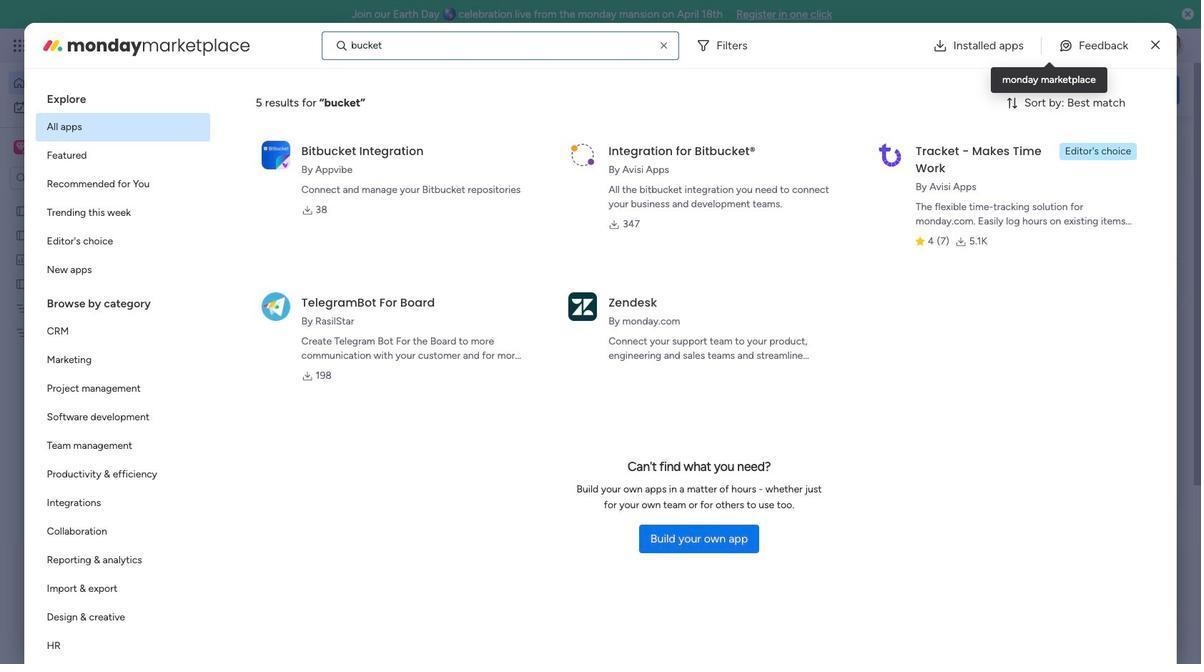 Task type: locate. For each thing, give the bounding box(es) containing it.
quick search results list box
[[221, 162, 931, 527]]

help center element
[[965, 618, 1180, 664]]

0 vertical spatial circle o image
[[987, 199, 996, 210]]

getting started element
[[965, 550, 1180, 607]]

public board image up component icon
[[239, 290, 255, 305]]

1 vertical spatial dapulse x slim image
[[1158, 132, 1176, 149]]

public board image
[[15, 204, 29, 217], [15, 277, 29, 290], [239, 290, 255, 305]]

option
[[9, 72, 174, 94], [9, 96, 174, 119], [35, 113, 210, 142], [35, 142, 210, 170], [35, 170, 210, 199], [0, 198, 182, 201], [35, 199, 210, 227], [35, 227, 210, 256], [35, 256, 210, 285], [35, 317, 210, 346], [35, 346, 210, 375], [35, 375, 210, 403], [35, 403, 210, 432], [35, 432, 210, 460], [35, 460, 210, 489], [35, 489, 210, 518], [35, 518, 210, 546], [35, 546, 210, 575], [35, 575, 210, 603], [35, 603, 210, 632], [35, 632, 210, 661]]

1 heading from the top
[[35, 80, 210, 113]]

1 vertical spatial circle o image
[[987, 218, 996, 228]]

list box
[[35, 80, 210, 664], [0, 196, 182, 537]]

component image
[[239, 312, 252, 325]]

terry turtle image
[[1161, 34, 1184, 57]]

app logo image
[[261, 141, 290, 169], [569, 141, 597, 169], [876, 141, 904, 169], [261, 292, 290, 321], [569, 292, 597, 321]]

2 vertical spatial circle o image
[[987, 236, 996, 247]]

1 circle o image from the top
[[987, 199, 996, 210]]

heading
[[35, 80, 210, 113], [35, 285, 210, 317]]

v2 user feedback image
[[977, 82, 988, 98]]

dapulse x slim image
[[1151, 37, 1160, 54], [1158, 132, 1176, 149]]

circle o image
[[987, 199, 996, 210], [987, 218, 996, 228], [987, 236, 996, 247]]

add to favorites image
[[424, 290, 438, 304]]

1 vertical spatial heading
[[35, 285, 210, 317]]

see plans image
[[237, 38, 250, 54]]

0 vertical spatial heading
[[35, 80, 210, 113]]

workspace selection element
[[14, 139, 119, 157]]

2 image
[[990, 29, 1002, 45]]

help image
[[1108, 39, 1123, 53]]

notifications image
[[947, 39, 962, 53]]

select product image
[[13, 39, 27, 53]]

Search in workspace field
[[30, 170, 119, 186]]



Task type: vqa. For each thing, say whether or not it's contained in the screenshot.
bottommost heading
yes



Task type: describe. For each thing, give the bounding box(es) containing it.
2 circle o image from the top
[[987, 218, 996, 228]]

public board image up public board image
[[15, 204, 29, 217]]

public dashboard image
[[15, 252, 29, 266]]

public board image down public dashboard image
[[15, 277, 29, 290]]

search everything image
[[1077, 39, 1091, 53]]

update feed image
[[979, 39, 993, 53]]

workspace image
[[14, 139, 28, 155]]

public board image
[[15, 228, 29, 242]]

monday marketplace image
[[41, 34, 64, 57]]

v2 bolt switch image
[[1088, 82, 1097, 98]]

monday marketplace image
[[1042, 39, 1056, 53]]

0 vertical spatial dapulse x slim image
[[1151, 37, 1160, 54]]

2 heading from the top
[[35, 285, 210, 317]]

3 circle o image from the top
[[987, 236, 996, 247]]

workspace image
[[16, 139, 26, 155]]



